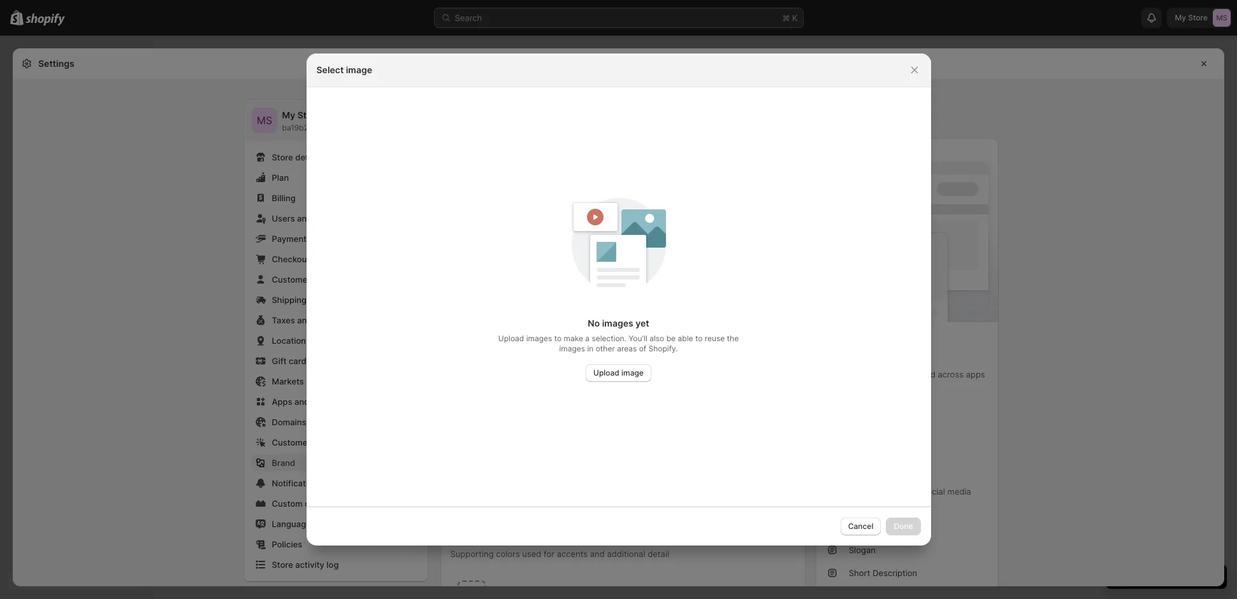Task type: describe. For each thing, give the bounding box(es) containing it.
other
[[596, 344, 615, 354]]

also
[[650, 334, 664, 344]]

accents
[[557, 550, 588, 560]]

shipping
[[272, 295, 307, 305]]

colors
[[496, 550, 520, 560]]

permissions
[[314, 214, 362, 224]]

select image
[[317, 64, 372, 75]]

1 horizontal spatial images
[[559, 344, 585, 354]]

apps and sales channels
[[272, 397, 370, 407]]

used for used by some social media channels. may be cropped into a circle.
[[450, 285, 471, 295]]

payments link
[[251, 230, 420, 248]]

languages
[[272, 520, 315, 530]]

payments
[[272, 234, 311, 244]]

store activity log
[[272, 560, 339, 571]]

upload for upload images to make a selection. you'll also be able to reuse the images in other areas of shopify.
[[498, 334, 524, 344]]

shopify image
[[26, 13, 65, 26]]

may
[[599, 285, 616, 295]]

channels inside shop settings menu element
[[334, 397, 370, 407]]

webp, for heic, webp, svg, png, or jpg. recommended width: 512 pixels minimum.
[[519, 228, 543, 237]]

gift
[[272, 356, 287, 367]]

a inside upload images to make a selection. you'll also be able to reuse the images in other areas of shopify.
[[585, 334, 590, 344]]

1 vertical spatial used
[[522, 550, 541, 560]]

short
[[849, 569, 871, 579]]

no logo? create one with hatchful link
[[476, 370, 610, 380]]

locations
[[272, 336, 311, 346]]

shipping and delivery link
[[251, 291, 420, 309]]

custom
[[272, 499, 303, 509]]

common brand assets used across apps and channels
[[826, 370, 985, 393]]

image for select image
[[346, 64, 372, 75]]

billing link
[[251, 189, 420, 207]]

image
[[875, 523, 898, 533]]

store details link
[[251, 149, 420, 166]]

apps inside used by some apps and social media channels
[[884, 487, 904, 497]]

webp, for heic, webp, svg, png, or jpg. recommended: 512×512 pixels minimum.
[[519, 330, 543, 339]]

store activity log link
[[251, 557, 420, 574]]

shipping and delivery
[[272, 295, 357, 305]]

cover
[[849, 523, 872, 533]]

shopify.
[[649, 344, 678, 354]]

customer accounts
[[272, 275, 349, 285]]

⌘
[[783, 13, 790, 23]]

svg, for heic, webp, svg, png, or jpg. recommended: 512×512 pixels minimum.
[[545, 330, 562, 339]]

accounts
[[313, 275, 349, 285]]

select image dialog
[[0, 53, 1237, 547]]

shop settings menu element
[[244, 100, 427, 582]]

domains link
[[251, 414, 420, 432]]

users and permissions
[[272, 214, 362, 224]]

policies
[[272, 540, 302, 550]]

checkout link
[[251, 251, 420, 268]]

customer accounts link
[[251, 271, 420, 289]]

store inside my store ba19b2-4.myshopify.com
[[298, 110, 321, 120]]

gift cards
[[272, 356, 311, 367]]

supporting
[[450, 550, 494, 560]]

upload for upload image
[[594, 368, 620, 378]]

markets
[[272, 377, 304, 387]]

used by some apps and social media channels
[[826, 487, 972, 510]]

channels.
[[560, 285, 597, 295]]

social inside used by some apps and social media channels
[[923, 487, 945, 497]]

markets link
[[251, 373, 420, 391]]

description
[[873, 569, 918, 579]]

⌘ k
[[783, 13, 798, 23]]

search
[[455, 13, 482, 23]]

minimum. inside heic, webp, svg, png, or jpg. recommended width: 512 pixels minimum.
[[497, 238, 532, 247]]

no logo? create one with hatchful
[[476, 370, 610, 380]]

duties
[[314, 316, 339, 326]]

checkout
[[272, 254, 310, 265]]

plan link
[[251, 169, 420, 187]]

gift cards link
[[251, 353, 420, 370]]

0 vertical spatial social
[[509, 285, 531, 295]]

customer for customer accounts
[[272, 275, 311, 285]]

languages link
[[251, 516, 420, 534]]

users
[[272, 214, 295, 224]]

with
[[558, 370, 575, 380]]

heic, webp, svg, png, or jpg. recommended width: 512 pixels minimum.
[[497, 228, 730, 247]]

make
[[564, 334, 583, 344]]

brand
[[272, 458, 295, 469]]

store details
[[272, 152, 322, 163]]

taxes
[[272, 316, 295, 326]]

logo?
[[489, 370, 511, 380]]

cover image
[[849, 523, 898, 533]]

settings dialog
[[13, 48, 1225, 600]]

my store ba19b2-4.myshopify.com
[[282, 110, 374, 133]]

taxes and duties link
[[251, 312, 420, 330]]

into
[[665, 285, 680, 295]]

reuse
[[705, 334, 725, 344]]

notifications link
[[251, 475, 420, 493]]

svg, for heic, webp, svg, png, or jpg. recommended width: 512 pixels minimum.
[[545, 228, 562, 237]]

some for apps
[[861, 487, 882, 497]]

hatchful
[[577, 370, 610, 380]]

used by some social media channels. may be cropped into a circle.
[[450, 285, 713, 295]]

delivery
[[326, 295, 357, 305]]

of
[[639, 344, 647, 354]]

channels for common
[[843, 383, 878, 393]]

store for store details
[[272, 152, 293, 163]]



Task type: vqa. For each thing, say whether or not it's contained in the screenshot.
the bottommost SOME
yes



Task type: locate. For each thing, give the bounding box(es) containing it.
1 vertical spatial a
[[585, 334, 590, 344]]

no inside select image dialog
[[588, 318, 600, 329]]

cards
[[289, 356, 311, 367]]

apps inside common brand assets used across apps and channels
[[966, 370, 985, 380]]

width:
[[670, 228, 692, 237]]

yet
[[636, 318, 649, 329]]

ms button
[[251, 108, 277, 133]]

0 vertical spatial customer
[[272, 275, 311, 285]]

customer for customer events
[[272, 438, 311, 448]]

0 vertical spatial used
[[450, 285, 471, 295]]

1 vertical spatial used
[[826, 487, 847, 497]]

0 vertical spatial images
[[602, 318, 633, 329]]

1 vertical spatial channels
[[334, 397, 370, 407]]

2 heic, from the top
[[497, 330, 517, 339]]

0 horizontal spatial used
[[450, 285, 471, 295]]

2 jpg. from the top
[[595, 330, 611, 339]]

0 vertical spatial a
[[682, 285, 687, 295]]

image
[[346, 64, 372, 75], [622, 368, 644, 378]]

svg, left make
[[545, 330, 562, 339]]

you'll
[[629, 334, 648, 344]]

0 horizontal spatial media
[[534, 285, 557, 295]]

plan
[[272, 173, 289, 183]]

store
[[298, 110, 321, 120], [272, 152, 293, 163], [272, 560, 293, 571]]

some inside used by some apps and social media channels
[[861, 487, 882, 497]]

2 vertical spatial images
[[559, 344, 585, 354]]

1 svg, from the top
[[545, 228, 562, 237]]

store inside 'link'
[[272, 560, 293, 571]]

2 to from the left
[[695, 334, 703, 344]]

be right may
[[618, 285, 628, 295]]

0 horizontal spatial minimum.
[[497, 238, 532, 247]]

additional
[[607, 550, 646, 560]]

some
[[485, 285, 506, 295], [861, 487, 882, 497]]

1 heic, from the top
[[497, 228, 517, 237]]

store up 'plan'
[[272, 152, 293, 163]]

jpg. inside heic, webp, svg, png, or jpg. recommended width: 512 pixels minimum.
[[595, 228, 611, 237]]

1 vertical spatial or
[[585, 330, 592, 339]]

1 jpg. from the top
[[595, 228, 611, 237]]

custom data link
[[251, 495, 420, 513]]

1 horizontal spatial social
[[923, 487, 945, 497]]

512
[[694, 228, 707, 237]]

customer down checkout
[[272, 275, 311, 285]]

store down policies
[[272, 560, 293, 571]]

channels inside common brand assets used across apps and channels
[[843, 383, 878, 393]]

1 vertical spatial no
[[476, 370, 487, 380]]

0 vertical spatial some
[[485, 285, 506, 295]]

jpg. left recommended
[[595, 228, 611, 237]]

0 vertical spatial svg,
[[545, 228, 562, 237]]

details
[[295, 152, 322, 163]]

be up shopify.
[[667, 334, 676, 344]]

my
[[282, 110, 295, 120]]

channels down brand
[[843, 383, 878, 393]]

a right into
[[682, 285, 687, 295]]

0 vertical spatial used
[[917, 370, 936, 380]]

0 horizontal spatial social
[[509, 285, 531, 295]]

png, inside heic, webp, svg, png, or jpg. recommended width: 512 pixels minimum.
[[564, 228, 583, 237]]

by for used by some social media channels. may be cropped into a circle.
[[473, 285, 483, 295]]

my store image
[[251, 108, 277, 133]]

circle.
[[689, 285, 713, 295]]

images up heic, webp, svg, png, or jpg. recommended: 512×512 pixels minimum.
[[602, 318, 633, 329]]

2 customer from the top
[[272, 438, 311, 448]]

a inside settings 'dialog'
[[682, 285, 687, 295]]

png, for recommended
[[564, 228, 583, 237]]

settings
[[38, 58, 74, 69]]

common
[[826, 370, 861, 380]]

notifications
[[272, 479, 322, 489]]

0 horizontal spatial a
[[585, 334, 590, 344]]

domains
[[272, 418, 306, 428]]

images for upload
[[526, 334, 552, 344]]

in
[[587, 344, 594, 354]]

no left logo?
[[476, 370, 487, 380]]

1 vertical spatial media
[[948, 487, 972, 497]]

2 svg, from the top
[[545, 330, 562, 339]]

512×512
[[672, 330, 703, 339]]

1 or from the top
[[585, 228, 592, 237]]

or left recommended
[[585, 228, 592, 237]]

no inside settings 'dialog'
[[476, 370, 487, 380]]

0 vertical spatial apps
[[966, 370, 985, 380]]

1 vertical spatial be
[[667, 334, 676, 344]]

customer
[[272, 275, 311, 285], [272, 438, 311, 448]]

events
[[313, 438, 339, 448]]

jpg. for recommended:
[[595, 330, 611, 339]]

png, left selection.
[[564, 330, 583, 339]]

used inside common brand assets used across apps and channels
[[917, 370, 936, 380]]

pixels left the at bottom
[[705, 330, 726, 339]]

upload
[[498, 334, 524, 344], [594, 368, 620, 378]]

1 vertical spatial images
[[526, 334, 552, 344]]

brand link
[[251, 455, 420, 472]]

0 horizontal spatial by
[[473, 285, 483, 295]]

recommended
[[614, 228, 668, 237]]

1 vertical spatial image
[[622, 368, 644, 378]]

selection.
[[592, 334, 627, 344]]

sales
[[312, 397, 332, 407]]

used right assets at right
[[917, 370, 936, 380]]

1 to from the left
[[554, 334, 562, 344]]

short description
[[849, 569, 918, 579]]

heic, for heic, webp, svg, png, or jpg. recommended: 512×512 pixels minimum.
[[497, 330, 517, 339]]

or up in
[[585, 330, 592, 339]]

1 vertical spatial heic,
[[497, 330, 517, 339]]

0 vertical spatial upload
[[498, 334, 524, 344]]

0 horizontal spatial be
[[618, 285, 628, 295]]

locations link
[[251, 332, 420, 350]]

webp, inside heic, webp, svg, png, or jpg. recommended width: 512 pixels minimum.
[[519, 228, 543, 237]]

jpg. up "other"
[[595, 330, 611, 339]]

0 vertical spatial store
[[298, 110, 321, 120]]

channels for used
[[826, 500, 861, 510]]

pixels right 512
[[709, 228, 730, 237]]

one
[[541, 370, 556, 380]]

be inside upload images to make a selection. you'll also be able to reuse the images in other areas of shopify.
[[667, 334, 676, 344]]

1 horizontal spatial apps
[[966, 370, 985, 380]]

to right the able
[[695, 334, 703, 344]]

1 vertical spatial svg,
[[545, 330, 562, 339]]

apps and sales channels link
[[251, 393, 420, 411]]

1 png, from the top
[[564, 228, 583, 237]]

store up ba19b2-
[[298, 110, 321, 120]]

log
[[327, 560, 339, 571]]

png, for recommended:
[[564, 330, 583, 339]]

heic, inside heic, webp, svg, png, or jpg. recommended width: 512 pixels minimum.
[[497, 228, 517, 237]]

k
[[792, 13, 798, 23]]

apps right across
[[966, 370, 985, 380]]

select
[[317, 64, 344, 75]]

by
[[473, 285, 483, 295], [849, 487, 858, 497]]

cancel
[[848, 522, 874, 532]]

channels up "domains" link
[[334, 397, 370, 407]]

heic, webp, svg, png, or jpg. recommended: 512×512 pixels minimum.
[[497, 330, 762, 339]]

used left for
[[522, 550, 541, 560]]

1 horizontal spatial media
[[948, 487, 972, 497]]

0 horizontal spatial upload
[[498, 334, 524, 344]]

1 horizontal spatial minimum.
[[728, 330, 762, 339]]

0 horizontal spatial used
[[522, 550, 541, 560]]

1 horizontal spatial image
[[622, 368, 644, 378]]

upload inside upload images to make a selection. you'll also be able to reuse the images in other areas of shopify.
[[498, 334, 524, 344]]

or inside heic, webp, svg, png, or jpg. recommended width: 512 pixels minimum.
[[585, 228, 592, 237]]

upload image
[[594, 368, 644, 378]]

2 or from the top
[[585, 330, 592, 339]]

1 horizontal spatial used
[[917, 370, 936, 380]]

upload down "other"
[[594, 368, 620, 378]]

0 vertical spatial png,
[[564, 228, 583, 237]]

used inside used by some apps and social media channels
[[826, 487, 847, 497]]

brand
[[864, 370, 886, 380]]

apps
[[272, 397, 292, 407]]

jpg. for recommended
[[595, 228, 611, 237]]

0 horizontal spatial no
[[476, 370, 487, 380]]

1 horizontal spatial some
[[861, 487, 882, 497]]

customer events link
[[251, 434, 420, 452]]

apps
[[966, 370, 985, 380], [884, 487, 904, 497]]

upload inside upload image button
[[594, 368, 620, 378]]

1 vertical spatial apps
[[884, 487, 904, 497]]

1 vertical spatial pixels
[[705, 330, 726, 339]]

0 vertical spatial pixels
[[709, 228, 730, 237]]

png,
[[564, 228, 583, 237], [564, 330, 583, 339]]

image down areas
[[622, 368, 644, 378]]

1 vertical spatial store
[[272, 152, 293, 163]]

pixels inside heic, webp, svg, png, or jpg. recommended width: 512 pixels minimum.
[[709, 228, 730, 237]]

1 webp, from the top
[[519, 228, 543, 237]]

0 vertical spatial by
[[473, 285, 483, 295]]

0 vertical spatial be
[[618, 285, 628, 295]]

images down make
[[559, 344, 585, 354]]

by inside used by some apps and social media channels
[[849, 487, 858, 497]]

1 vertical spatial jpg.
[[595, 330, 611, 339]]

no for no logo? create one with hatchful
[[476, 370, 487, 380]]

media inside used by some apps and social media channels
[[948, 487, 972, 497]]

used
[[450, 285, 471, 295], [826, 487, 847, 497]]

store for store activity log
[[272, 560, 293, 571]]

channels
[[843, 383, 878, 393], [334, 397, 370, 407], [826, 500, 861, 510]]

0 vertical spatial heic,
[[497, 228, 517, 237]]

slogan
[[849, 546, 876, 556]]

1 vertical spatial by
[[849, 487, 858, 497]]

be inside settings 'dialog'
[[618, 285, 628, 295]]

cropped
[[630, 285, 663, 295]]

upload images to make a selection. you'll also be able to reuse the images in other areas of shopify.
[[498, 334, 739, 354]]

1 horizontal spatial used
[[826, 487, 847, 497]]

1 vertical spatial upload
[[594, 368, 620, 378]]

1 customer from the top
[[272, 275, 311, 285]]

some for social
[[485, 285, 506, 295]]

create
[[513, 370, 539, 380]]

minimum.
[[497, 238, 532, 247], [728, 330, 762, 339]]

pixels
[[709, 228, 730, 237], [705, 330, 726, 339]]

recommended:
[[614, 330, 670, 339]]

upload up logo?
[[498, 334, 524, 344]]

detail
[[648, 550, 669, 560]]

data
[[305, 499, 323, 509]]

or for recommended
[[585, 228, 592, 237]]

by for used by some apps and social media channels
[[849, 487, 858, 497]]

image inside button
[[622, 368, 644, 378]]

1 vertical spatial png,
[[564, 330, 583, 339]]

svg, inside heic, webp, svg, png, or jpg. recommended width: 512 pixels minimum.
[[545, 228, 562, 237]]

1 horizontal spatial upload
[[594, 368, 620, 378]]

2 vertical spatial store
[[272, 560, 293, 571]]

0 horizontal spatial apps
[[884, 487, 904, 497]]

1 horizontal spatial to
[[695, 334, 703, 344]]

1 vertical spatial minimum.
[[728, 330, 762, 339]]

assets
[[889, 370, 914, 380]]

png, up channels.
[[564, 228, 583, 237]]

supporting colors used for accents and additional detail
[[450, 550, 669, 560]]

a up in
[[585, 334, 590, 344]]

0 horizontal spatial to
[[554, 334, 562, 344]]

media
[[534, 285, 557, 295], [948, 487, 972, 497]]

0 vertical spatial jpg.
[[595, 228, 611, 237]]

and inside used by some apps and social media channels
[[906, 487, 921, 497]]

no up selection.
[[588, 318, 600, 329]]

able
[[678, 334, 693, 344]]

1 horizontal spatial a
[[682, 285, 687, 295]]

be
[[618, 285, 628, 295], [667, 334, 676, 344]]

0 vertical spatial media
[[534, 285, 557, 295]]

1 vertical spatial webp,
[[519, 330, 543, 339]]

channels up cancel
[[826, 500, 861, 510]]

1 vertical spatial some
[[861, 487, 882, 497]]

2 horizontal spatial images
[[602, 318, 633, 329]]

to left make
[[554, 334, 562, 344]]

1 vertical spatial customer
[[272, 438, 311, 448]]

0 vertical spatial webp,
[[519, 228, 543, 237]]

no for no images yet
[[588, 318, 600, 329]]

1 horizontal spatial be
[[667, 334, 676, 344]]

2 png, from the top
[[564, 330, 583, 339]]

0 horizontal spatial some
[[485, 285, 506, 295]]

0 horizontal spatial image
[[346, 64, 372, 75]]

image right select
[[346, 64, 372, 75]]

1 vertical spatial social
[[923, 487, 945, 497]]

and inside common brand assets used across apps and channels
[[826, 383, 841, 393]]

0 vertical spatial no
[[588, 318, 600, 329]]

2 vertical spatial channels
[[826, 500, 861, 510]]

1 horizontal spatial no
[[588, 318, 600, 329]]

or
[[585, 228, 592, 237], [585, 330, 592, 339]]

0 vertical spatial image
[[346, 64, 372, 75]]

apps up image
[[884, 487, 904, 497]]

custom data
[[272, 499, 323, 509]]

images for no
[[602, 318, 633, 329]]

no images yet
[[588, 318, 649, 329]]

0 vertical spatial minimum.
[[497, 238, 532, 247]]

billing
[[272, 193, 296, 203]]

2 webp, from the top
[[519, 330, 543, 339]]

activity
[[295, 560, 324, 571]]

webp,
[[519, 228, 543, 237], [519, 330, 543, 339]]

policies link
[[251, 536, 420, 554]]

used for used by some apps and social media channels
[[826, 487, 847, 497]]

or for recommended:
[[585, 330, 592, 339]]

1 horizontal spatial by
[[849, 487, 858, 497]]

heic, for heic, webp, svg, png, or jpg. recommended width: 512 pixels minimum.
[[497, 228, 517, 237]]

channels inside used by some apps and social media channels
[[826, 500, 861, 510]]

0 vertical spatial or
[[585, 228, 592, 237]]

0 horizontal spatial images
[[526, 334, 552, 344]]

customer down "domains"
[[272, 438, 311, 448]]

image for upload image
[[622, 368, 644, 378]]

0 vertical spatial channels
[[843, 383, 878, 393]]

images left make
[[526, 334, 552, 344]]

svg, up channels.
[[545, 228, 562, 237]]



